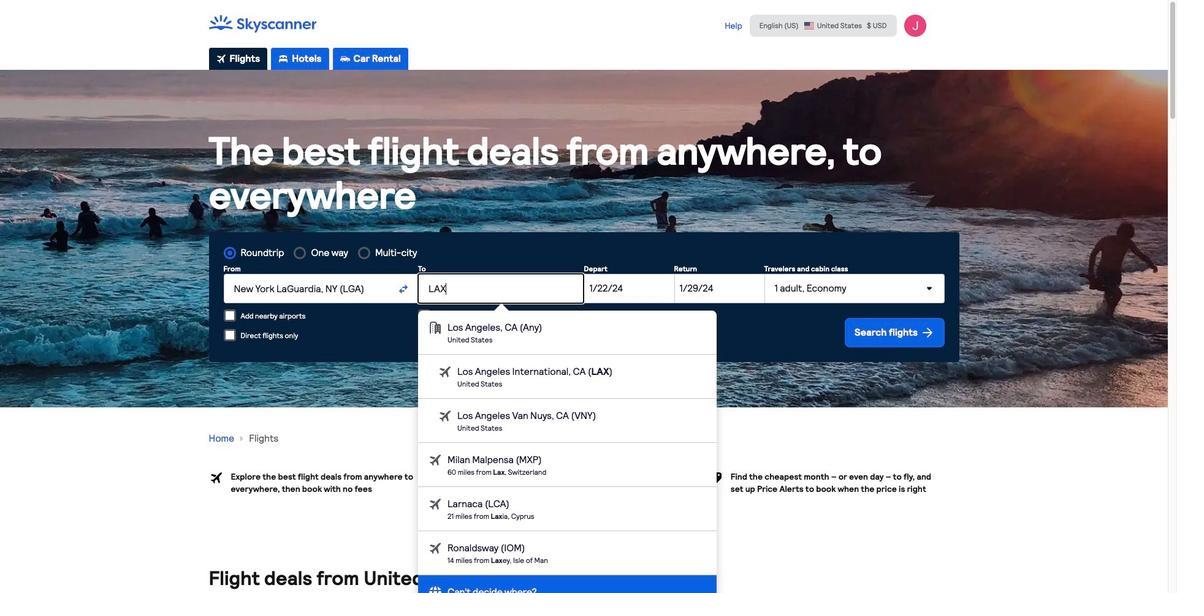 Task type: vqa. For each thing, say whether or not it's contained in the screenshot.
Thursday CELL for January grid
no



Task type: locate. For each thing, give the bounding box(es) containing it.
1 add nearby airports checkbox from the left
[[224, 310, 236, 322]]

none field country, city or airport
[[224, 274, 389, 304]]

2 add nearby airports checkbox from the left
[[418, 310, 431, 322]]

Roundtrip radio
[[224, 247, 236, 259]]

0 horizontal spatial none field
[[224, 274, 389, 304]]

0 horizontal spatial rtl support__yzkyy image
[[428, 542, 443, 556]]

1 none field from the left
[[224, 274, 389, 304]]

option
[[418, 576, 718, 594]]

One way radio
[[294, 247, 306, 259]]

Country, city or airport text field
[[224, 274, 389, 304]]

switch origin and destination image
[[399, 285, 409, 294]]

1 horizontal spatial none field
[[418, 274, 718, 594]]

list box
[[418, 311, 718, 594], [418, 311, 718, 594]]

rtl support__yzkyy image
[[920, 326, 935, 340], [428, 542, 443, 556]]

0 horizontal spatial add nearby airports checkbox
[[224, 310, 236, 322]]

us image
[[804, 21, 815, 30]]

1 horizontal spatial add nearby airports checkbox
[[418, 310, 431, 322]]

None field
[[224, 274, 389, 304], [418, 274, 718, 594]]

2 none field from the left
[[418, 274, 718, 594]]

rtl support__yzkyy image
[[428, 321, 443, 336], [438, 365, 453, 380], [438, 409, 453, 424], [428, 453, 443, 468], [428, 497, 443, 512], [428, 586, 443, 594]]

desktop__njgyo image
[[340, 54, 350, 64]]

1 horizontal spatial rtl support__yzkyy image
[[920, 326, 935, 340]]

Direct flights only checkbox
[[224, 329, 236, 342]]

Add nearby airports checkbox
[[224, 310, 236, 322], [418, 310, 431, 322]]

1 vertical spatial rtl support__yzkyy image
[[428, 542, 443, 556]]

account image
[[904, 15, 927, 37]]

0 vertical spatial rtl support__yzkyy image
[[920, 326, 935, 340]]



Task type: describe. For each thing, give the bounding box(es) containing it.
add nearby airports checkbox for country, city or airport text field
[[418, 310, 431, 322]]

Multi-city radio
[[358, 247, 370, 259]]

add nearby airports checkbox for country, city or airport text box
[[224, 310, 236, 322]]

rtl support__otjmo image
[[237, 434, 247, 444]]

rtl support__yzkyy image inside country, city or airport field
[[428, 542, 443, 556]]

active__n2u0z image
[[216, 54, 226, 64]]

desktop__njgyo image
[[279, 54, 288, 64]]

Country, city or airport text field
[[418, 274, 584, 304]]



